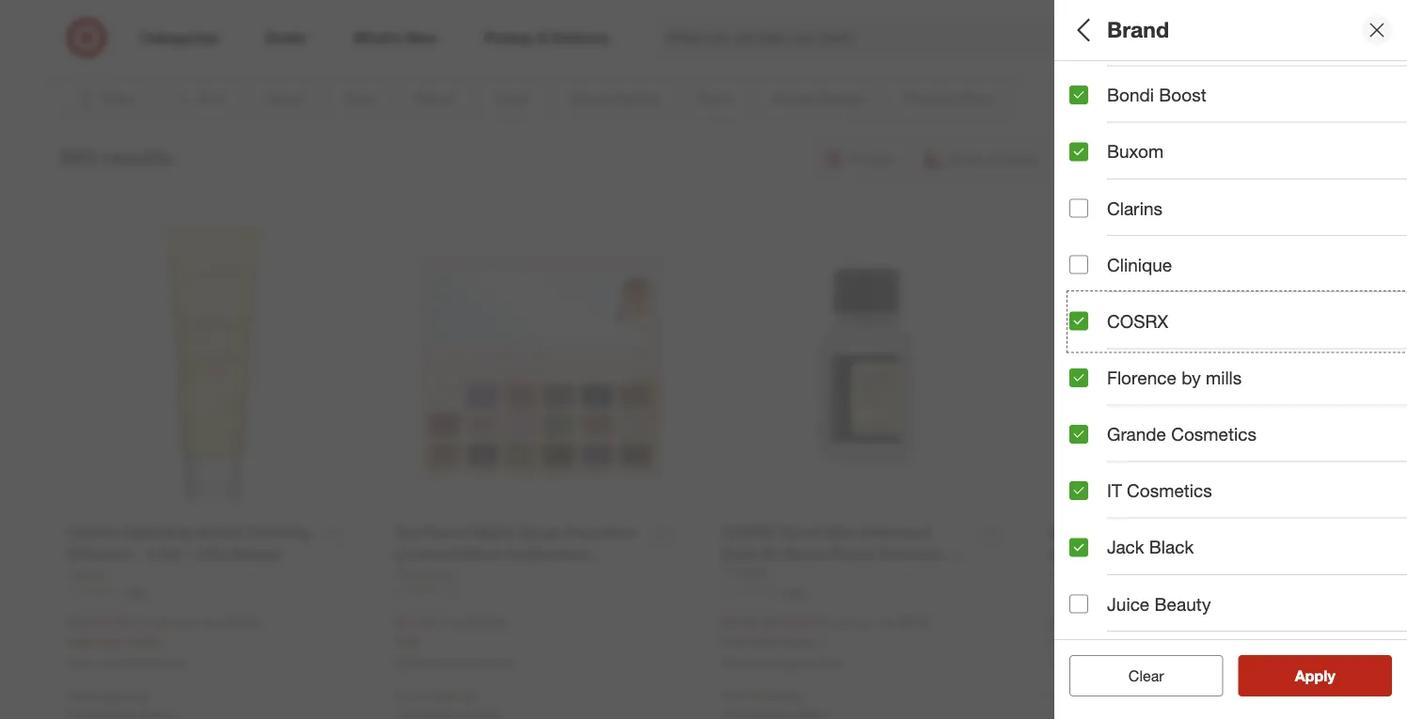 Task type: locate. For each thing, give the bounding box(es) containing it.
purchased inside $27.00 reg $54.00 sale when purchased online
[[427, 657, 481, 671]]

ends down the $24.00
[[97, 634, 126, 650]]

sale down "$5.95"
[[722, 634, 748, 650]]

reg left $8.50 at the bottom of page
[[875, 614, 894, 631]]

purchased inside the $5.95 ( $5.89 /fluid ounce ) reg $8.50 sale ends today when purchased online
[[755, 657, 808, 671]]

cosmetics down mills on the bottom right of the page
[[1171, 424, 1257, 445]]

/fluid
[[798, 614, 827, 631]]

when
[[67, 657, 97, 671], [395, 657, 424, 671], [722, 657, 751, 671], [1049, 658, 1079, 672]]

( inside $24.00 ( $5.71 /ounce ) reg $30.00 sale ends today when purchased online
[[116, 614, 120, 631]]

1 vertical spatial cosmetics
[[1127, 480, 1212, 502]]

584
[[60, 145, 96, 171]]

1 clear from the left
[[1119, 667, 1155, 685]]

1 horizontal spatial ends
[[751, 634, 781, 650]]

2 horizontal spatial today
[[1112, 635, 1145, 651]]

) down 1997 link
[[868, 614, 871, 631]]

cosmetics
[[1171, 424, 1257, 445], [1127, 480, 1212, 502]]

2 ( from the left
[[762, 614, 766, 631]]

ends inside $3.50 - $8.40 sale ends today when purchased online
[[1079, 635, 1108, 651]]

range
[[1128, 476, 1183, 497]]

0 horizontal spatial results
[[102, 145, 172, 171]]

all
[[1070, 17, 1096, 43]]

What can we help you find? suggestions appear below search field
[[656, 17, 1124, 58]]

shipping for $5.71
[[97, 688, 147, 704]]

* down $24.00 ( $5.71 /ounce ) reg $30.00 sale ends today when purchased online on the bottom left of page
[[147, 688, 152, 704]]

rating
[[1125, 344, 1180, 366]]

$5.95
[[722, 613, 759, 631]]

shipping down clear all
[[1079, 688, 1129, 705]]

today down $8.40
[[1112, 635, 1145, 651]]

online down /ounce
[[157, 657, 187, 671]]

1 horizontal spatial results
[[1307, 667, 1355, 685]]

purchased down $8.40
[[1082, 658, 1136, 672]]

results for see results
[[1307, 667, 1355, 685]]

product
[[1070, 542, 1137, 563]]

1 horizontal spatial today
[[784, 634, 817, 650]]

today down $5.71
[[129, 634, 163, 650]]

865 link
[[67, 584, 357, 600]]

see
[[1276, 667, 1303, 685]]

all filters
[[1070, 17, 1160, 43]]

0 horizontal spatial (
[[116, 614, 120, 631]]

1 vertical spatial results
[[1307, 667, 1355, 685]]

( right "$5.95"
[[762, 614, 766, 631]]

sale inside the $5.95 ( $5.89 /fluid ounce ) reg $8.50 sale ends today when purchased online
[[722, 634, 748, 650]]

2 horizontal spatial reg
[[875, 614, 894, 631]]

brand right all
[[1107, 17, 1169, 43]]

0 vertical spatial cosmetics
[[1171, 424, 1257, 445]]

6
[[453, 585, 459, 599]]

1 reg from the left
[[200, 614, 219, 631]]

reg inside the $5.95 ( $5.89 /fluid ounce ) reg $8.50 sale ends today when purchased online
[[875, 614, 894, 631]]

1 ) from the left
[[193, 614, 196, 631]]

online down "facts"
[[1139, 658, 1169, 672]]

free down $27.00 reg $54.00 sale when purchased online
[[395, 688, 421, 704]]

free shipping * down $5.89
[[722, 688, 807, 704]]

sale inside $24.00 ( $5.71 /ounce ) reg $30.00 sale ends today when purchased online
[[67, 634, 93, 650]]

shipping down $27.00 reg $54.00 sale when purchased online
[[424, 688, 475, 704]]

free shipping * down $27.00 reg $54.00 sale when purchased online
[[395, 688, 479, 704]]

results right 584
[[102, 145, 172, 171]]

apply
[[1295, 667, 1336, 685]]

Jack Black checkbox
[[1070, 538, 1088, 557]]

clear all
[[1119, 667, 1174, 685]]

when down $27.00
[[395, 657, 424, 671]]

0 horizontal spatial )
[[193, 614, 196, 631]]

brand for brand
[[1107, 17, 1169, 43]]

ounce
[[831, 614, 868, 631]]

guest
[[1070, 344, 1120, 366]]

today inside the $5.95 ( $5.89 /fluid ounce ) reg $8.50 sale ends today when purchased online
[[784, 634, 817, 650]]

apply button
[[1239, 656, 1392, 697]]

free down $3.50 - $8.40 sale ends today when purchased online
[[1049, 688, 1076, 705]]

sale inside $3.50 - $8.40 sale ends today when purchased online
[[1049, 635, 1075, 651]]

shipping down the $5.95 ( $5.89 /fluid ounce ) reg $8.50 sale ends today when purchased online
[[752, 688, 802, 704]]

9227 link
[[1049, 585, 1340, 601]]

1 horizontal spatial (
[[762, 614, 766, 631]]

Florence by mills checkbox
[[1070, 369, 1088, 387]]

( inside the $5.95 ( $5.89 /fluid ounce ) reg $8.50 sale ends today when purchased online
[[762, 614, 766, 631]]

shipping
[[97, 688, 147, 704], [424, 688, 475, 704], [752, 688, 802, 704], [1079, 688, 1129, 705]]

* down clear all
[[1129, 688, 1134, 705]]

free shipping * for $27.00
[[395, 688, 479, 704]]

-
[[1090, 614, 1096, 632]]

by
[[1182, 367, 1201, 389]]

reg
[[200, 614, 219, 631], [443, 614, 463, 631], [875, 614, 894, 631]]

1 horizontal spatial reg
[[443, 614, 463, 631]]

bondi boost
[[1107, 84, 1207, 106]]

/ounce
[[152, 614, 193, 631]]

( for $5.95
[[762, 614, 766, 631]]

* for $8.40
[[1129, 688, 1134, 705]]

when down the $24.00
[[67, 657, 97, 671]]

brand up the anastasia
[[1070, 206, 1121, 227]]

free shipping * down the $24.00
[[67, 688, 152, 704]]

free shipping * down $3.50 - $8.40 sale ends today when purchased online
[[1049, 688, 1134, 705]]

clear inside 'button'
[[1119, 667, 1155, 685]]

reg down 6
[[443, 614, 463, 631]]

b
[[1402, 230, 1407, 246]]

results right the see
[[1307, 667, 1355, 685]]

Bondi Boost checkbox
[[1070, 86, 1088, 105]]

0 horizontal spatial reg
[[200, 614, 219, 631]]

reg inside $24.00 ( $5.71 /ounce ) reg $30.00 sale ends today when purchased online
[[200, 614, 219, 631]]

purchased down $5.71
[[100, 657, 153, 671]]

2 reg from the left
[[443, 614, 463, 631]]

2 clear from the left
[[1129, 667, 1164, 685]]

) down 865 link
[[193, 614, 196, 631]]

2 horizontal spatial ends
[[1079, 635, 1108, 651]]

purchased
[[100, 657, 153, 671], [427, 657, 481, 671], [755, 657, 808, 671], [1082, 658, 1136, 672]]

price
[[1070, 410, 1114, 431]]

$5.95 ( $5.89 /fluid ounce ) reg $8.50 sale ends today when purchased online
[[722, 613, 930, 671]]

IT Cosmetics checkbox
[[1070, 482, 1088, 501]]

3 reg from the left
[[875, 614, 894, 631]]

reg down 865 link
[[200, 614, 219, 631]]

search
[[1111, 30, 1156, 49]]

0 horizontal spatial ends
[[97, 634, 126, 650]]

results for 584 results
[[102, 145, 172, 171]]

free shipping * for $5.95
[[722, 688, 807, 704]]

today down /fluid
[[784, 634, 817, 650]]

sale down $3.50
[[1049, 635, 1075, 651]]

brand
[[1107, 17, 1169, 43], [1070, 206, 1121, 227]]

sale down $27.00
[[395, 634, 420, 650]]

sale inside $27.00 reg $54.00 sale when purchased online
[[395, 634, 420, 650]]

$24.00 ( $5.71 /ounce ) reg $30.00 sale ends today when purchased online
[[67, 613, 262, 671]]

(
[[116, 614, 120, 631], [762, 614, 766, 631]]

1 vertical spatial brand
[[1070, 206, 1121, 227]]

$24.00
[[67, 613, 112, 631]]

free down "$5.95"
[[722, 688, 748, 704]]

* down $27.00 reg $54.00 sale when purchased online
[[475, 688, 479, 704]]

shipping for $54.00
[[424, 688, 475, 704]]

online inside $24.00 ( $5.71 /ounce ) reg $30.00 sale ends today when purchased online
[[157, 657, 187, 671]]

clear
[[1119, 667, 1155, 685], [1129, 667, 1164, 685]]

sale
[[67, 634, 93, 650], [395, 634, 420, 650], [722, 634, 748, 650], [1049, 635, 1075, 651]]

ends down -
[[1079, 635, 1108, 651]]

cosrx
[[1107, 311, 1169, 332]]

purchased down $5.89
[[755, 657, 808, 671]]

grande
[[1107, 424, 1167, 445]]

cosmetics right it
[[1127, 480, 1212, 502]]

$5.71
[[120, 614, 152, 631]]

brand anastasia beverly hills; beautyblender; beekman 1802; b
[[1070, 206, 1407, 246]]

online down $54.00
[[484, 657, 514, 671]]

all
[[1159, 667, 1174, 685]]

* down the $5.95 ( $5.89 /fluid ounce ) reg $8.50 sale ends today when purchased online
[[802, 688, 807, 704]]

brand inside dialog
[[1107, 17, 1169, 43]]

boost
[[1159, 84, 1207, 106]]

when down $3.50
[[1049, 658, 1079, 672]]

price button
[[1070, 390, 1407, 456]]

Grande Cosmetics checkbox
[[1070, 425, 1088, 444]]

0 vertical spatial brand
[[1107, 17, 1169, 43]]

advertisement region
[[139, 0, 1268, 44]]

free down the $24.00
[[67, 688, 93, 704]]

free for $3.50
[[1049, 688, 1076, 705]]

online inside $3.50 - $8.40 sale ends today when purchased online
[[1139, 658, 1169, 672]]

shipping down $24.00 ( $5.71 /ounce ) reg $30.00 sale ends today when purchased online on the bottom left of page
[[97, 688, 147, 704]]

reg inside $27.00 reg $54.00 sale when purchased online
[[443, 614, 463, 631]]

free shipping * for $24.00
[[67, 688, 152, 704]]

sale down the $24.00
[[67, 634, 93, 650]]

brand inside 'brand anastasia beverly hills; beautyblender; beekman 1802; b'
[[1070, 206, 1121, 227]]

florence
[[1107, 367, 1177, 389]]

online
[[157, 657, 187, 671], [484, 657, 514, 671], [811, 657, 842, 671], [1139, 658, 1169, 672]]

clear inside button
[[1129, 667, 1164, 685]]

shipping for $5.89
[[752, 688, 802, 704]]

it
[[1107, 480, 1122, 502]]

Buxom checkbox
[[1070, 142, 1088, 161]]

juice beauty
[[1107, 593, 1211, 615]]

( right the $24.00
[[116, 614, 120, 631]]

when down "$5.95"
[[722, 657, 751, 671]]

2 ) from the left
[[868, 614, 871, 631]]

ends
[[97, 634, 126, 650], [751, 634, 781, 650], [1079, 635, 1108, 651]]

1 horizontal spatial )
[[868, 614, 871, 631]]

online down /fluid
[[811, 657, 842, 671]]

0 horizontal spatial today
[[129, 634, 163, 650]]

1 ( from the left
[[116, 614, 120, 631]]

)
[[193, 614, 196, 631], [868, 614, 871, 631]]

free for $5.95
[[722, 688, 748, 704]]

results inside 'see results' button
[[1307, 667, 1355, 685]]

today inside $24.00 ( $5.71 /ounce ) reg $30.00 sale ends today when purchased online
[[129, 634, 163, 650]]

ends down $5.89
[[751, 634, 781, 650]]

0 vertical spatial results
[[102, 145, 172, 171]]

*
[[147, 688, 152, 704], [475, 688, 479, 704], [802, 688, 807, 704], [1129, 688, 1134, 705]]

color
[[1070, 278, 1116, 300]]

results
[[102, 145, 172, 171], [1307, 667, 1355, 685]]

purchased down $54.00
[[427, 657, 481, 671]]



Task type: vqa. For each thing, say whether or not it's contained in the screenshot.
Clear Clear
yes



Task type: describe. For each thing, give the bounding box(es) containing it.
clear all button
[[1070, 656, 1223, 697]]

* for $54.00
[[475, 688, 479, 704]]

brand for brand anastasia beverly hills; beautyblender; beekman 1802; b
[[1070, 206, 1121, 227]]

Juice Beauty checkbox
[[1070, 595, 1088, 614]]

clinique
[[1107, 254, 1172, 276]]

jack black
[[1107, 537, 1194, 559]]

color button
[[1070, 259, 1407, 325]]

* for $5.71
[[147, 688, 152, 704]]

see results
[[1276, 667, 1355, 685]]

clear button
[[1070, 656, 1223, 697]]

type
[[1070, 146, 1109, 168]]

when inside $27.00 reg $54.00 sale when purchased online
[[395, 657, 424, 671]]

search button
[[1111, 17, 1156, 62]]

clear for clear all
[[1119, 667, 1155, 685]]

COSRX checkbox
[[1070, 312, 1088, 331]]

ends inside $24.00 ( $5.71 /ounce ) reg $30.00 sale ends today when purchased online
[[97, 634, 126, 650]]

1997 link
[[722, 584, 1012, 600]]

1802;
[[1365, 230, 1398, 246]]

cosmetics for grande cosmetics
[[1171, 424, 1257, 445]]

) inside the $5.95 ( $5.89 /fluid ounce ) reg $8.50 sale ends today when purchased online
[[868, 614, 871, 631]]

865
[[126, 585, 144, 599]]

all filters dialog
[[1055, 0, 1407, 720]]

today inside $3.50 - $8.40 sale ends today when purchased online
[[1112, 635, 1145, 651]]

beautyblender;
[[1210, 230, 1302, 246]]

health facts button
[[1070, 588, 1407, 654]]

$27.00
[[395, 613, 440, 631]]

jack
[[1107, 537, 1145, 559]]

guest rating button
[[1070, 325, 1407, 390]]

clarins
[[1107, 197, 1163, 219]]

shade
[[1070, 476, 1123, 497]]

Clinique checkbox
[[1070, 255, 1088, 274]]

$3.50 - $8.40 sale ends today when purchased online
[[1049, 614, 1169, 672]]

when inside $24.00 ( $5.71 /ounce ) reg $30.00 sale ends today when purchased online
[[67, 657, 97, 671]]

guest rating
[[1070, 344, 1180, 366]]

clear for clear
[[1129, 667, 1164, 685]]

cosmetics for it cosmetics
[[1127, 480, 1212, 502]]

brand dialog
[[1055, 0, 1407, 720]]

ends inside the $5.95 ( $5.89 /fluid ounce ) reg $8.50 sale ends today when purchased online
[[751, 634, 781, 650]]

health facts
[[1070, 607, 1176, 629]]

juice
[[1107, 593, 1150, 615]]

bondi
[[1107, 84, 1154, 106]]

$8.50
[[898, 614, 930, 631]]

facts
[[1130, 607, 1176, 629]]

$3.50
[[1049, 614, 1086, 632]]

black
[[1149, 537, 1194, 559]]

deals
[[1070, 81, 1118, 102]]

) inside $24.00 ( $5.71 /ounce ) reg $30.00 sale ends today when purchased online
[[193, 614, 196, 631]]

florence by mills
[[1107, 367, 1242, 389]]

shade range button
[[1070, 456, 1407, 522]]

free for $27.00
[[395, 688, 421, 704]]

filters
[[1102, 17, 1160, 43]]

9227
[[1108, 586, 1133, 600]]

beverly
[[1131, 230, 1174, 246]]

$54.00
[[466, 614, 506, 631]]

free shipping * for $3.50
[[1049, 688, 1134, 705]]

product form
[[1070, 542, 1186, 563]]

* for $5.89
[[802, 688, 807, 704]]

beauty
[[1155, 593, 1211, 615]]

see results button
[[1239, 656, 1392, 697]]

$8.40
[[1100, 614, 1137, 632]]

anastasia
[[1070, 230, 1127, 246]]

grande cosmetics
[[1107, 424, 1257, 445]]

584 results
[[60, 145, 172, 171]]

Clarins checkbox
[[1070, 199, 1088, 218]]

mills
[[1206, 367, 1242, 389]]

( for $24.00
[[116, 614, 120, 631]]

form
[[1142, 542, 1186, 563]]

shipping for $8.40
[[1079, 688, 1129, 705]]

1997
[[780, 585, 805, 599]]

$30.00
[[223, 614, 262, 631]]

6 link
[[395, 584, 684, 600]]

when inside the $5.95 ( $5.89 /fluid ounce ) reg $8.50 sale ends today when purchased online
[[722, 657, 751, 671]]

deals button
[[1070, 61, 1407, 127]]

online inside the $5.95 ( $5.89 /fluid ounce ) reg $8.50 sale ends today when purchased online
[[811, 657, 842, 671]]

when inside $3.50 - $8.40 sale ends today when purchased online
[[1049, 658, 1079, 672]]

$5.89
[[766, 614, 798, 631]]

it cosmetics
[[1107, 480, 1212, 502]]

health
[[1070, 607, 1125, 629]]

beekman
[[1305, 230, 1361, 246]]

online inside $27.00 reg $54.00 sale when purchased online
[[484, 657, 514, 671]]

purchased inside $24.00 ( $5.71 /ounce ) reg $30.00 sale ends today when purchased online
[[100, 657, 153, 671]]

free for $24.00
[[67, 688, 93, 704]]

purchased inside $3.50 - $8.40 sale ends today when purchased online
[[1082, 658, 1136, 672]]

type button
[[1070, 127, 1407, 193]]

buxom
[[1107, 141, 1164, 162]]

shade range
[[1070, 476, 1183, 497]]

product form button
[[1070, 522, 1407, 588]]

$27.00 reg $54.00 sale when purchased online
[[395, 613, 514, 671]]

hills;
[[1178, 230, 1207, 246]]



